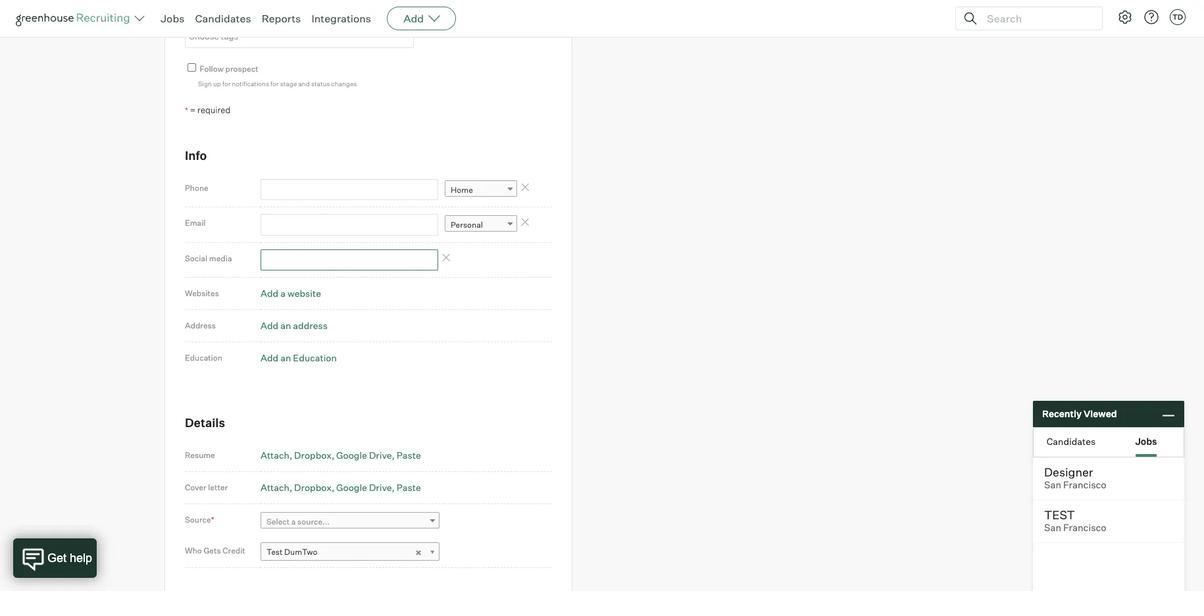 Task type: describe. For each thing, give the bounding box(es) containing it.
* inside the * = required
[[185, 105, 188, 115]]

google drive link for resume
[[336, 449, 395, 461]]

add an education link
[[261, 352, 337, 363]]

select
[[267, 517, 290, 527]]

san for test
[[1045, 522, 1062, 534]]

francisco for designer
[[1064, 479, 1107, 491]]

google drive link for cover letter
[[336, 482, 395, 493]]

source...
[[298, 517, 330, 527]]

add for add a website
[[261, 288, 279, 299]]

drive for resume
[[369, 449, 392, 461]]

0 horizontal spatial candidates
[[195, 12, 251, 25]]

source
[[185, 515, 211, 524]]

add an address link
[[261, 320, 328, 331]]

tab list containing candidates
[[1034, 428, 1184, 457]]

attach dropbox google drive paste for cover letter
[[261, 482, 421, 493]]

phone
[[185, 183, 209, 193]]

dropbox for cover letter
[[294, 482, 332, 493]]

home link
[[445, 180, 517, 200]]

cover letter
[[185, 482, 228, 492]]

candidate tags
[[185, 11, 243, 21]]

dropbox link for cover letter
[[294, 482, 335, 493]]

required
[[198, 105, 231, 115]]

paste link for resume
[[397, 449, 421, 461]]

who gets credit
[[185, 546, 245, 556]]

cover
[[185, 482, 206, 492]]

add a website link
[[261, 288, 321, 299]]

dropbox for resume
[[294, 449, 332, 461]]

notifications
[[232, 80, 269, 88]]

changes
[[331, 80, 357, 88]]

credit
[[223, 546, 245, 556]]

social
[[185, 253, 208, 263]]

=
[[190, 105, 196, 115]]

add for add an education
[[261, 352, 279, 363]]

add an education
[[261, 352, 337, 363]]

dropbox link for resume
[[294, 449, 335, 461]]

integrations
[[312, 12, 371, 25]]

paste link for cover letter
[[397, 482, 421, 493]]

test dumtwo
[[267, 547, 318, 557]]

test san francisco
[[1045, 508, 1107, 534]]

1 horizontal spatial *
[[211, 515, 214, 524]]

designer
[[1045, 465, 1094, 479]]

source *
[[185, 515, 214, 524]]

home
[[451, 185, 473, 195]]

francisco for test
[[1064, 522, 1107, 534]]

integrations link
[[312, 12, 371, 25]]

a for select
[[292, 517, 296, 527]]

add button
[[387, 7, 456, 30]]

attach link for resume
[[261, 449, 292, 461]]

sign up for notifications for stage and status changes
[[198, 80, 357, 88]]

letter
[[208, 482, 228, 492]]

an for address
[[281, 320, 291, 331]]

paste for resume
[[397, 449, 421, 461]]

stage
[[280, 80, 297, 88]]

follow prospect
[[200, 64, 259, 74]]

social media
[[185, 253, 232, 263]]

add an address
[[261, 320, 328, 331]]

gets
[[204, 546, 221, 556]]

2 for from the left
[[271, 80, 279, 88]]

attach dropbox google drive paste for resume
[[261, 449, 421, 461]]

recently viewed
[[1043, 408, 1118, 420]]

drive for cover letter
[[369, 482, 392, 493]]

address
[[185, 321, 216, 331]]

Search text field
[[984, 9, 1091, 28]]



Task type: locate. For each thing, give the bounding box(es) containing it.
candidates link
[[195, 12, 251, 25]]

select a source...
[[267, 517, 330, 527]]

add a website
[[261, 288, 321, 299]]

2 paste from the top
[[397, 482, 421, 493]]

* = required
[[185, 105, 231, 115]]

media
[[209, 253, 232, 263]]

1 google drive link from the top
[[336, 449, 395, 461]]

0 horizontal spatial a
[[281, 288, 286, 299]]

a
[[281, 288, 286, 299], [292, 517, 296, 527]]

1 for from the left
[[223, 80, 231, 88]]

0 horizontal spatial jobs
[[161, 12, 185, 25]]

reports link
[[262, 12, 301, 25]]

2 attach dropbox google drive paste from the top
[[261, 482, 421, 493]]

add inside popup button
[[404, 12, 424, 25]]

1 attach link from the top
[[261, 449, 292, 461]]

greenhouse recruiting image
[[16, 11, 134, 26]]

0 horizontal spatial for
[[223, 80, 231, 88]]

1 vertical spatial jobs
[[1136, 436, 1158, 447]]

who
[[185, 546, 202, 556]]

* up "gets"
[[211, 515, 214, 524]]

san
[[1045, 479, 1062, 491], [1045, 522, 1062, 534]]

attach for cover letter
[[261, 482, 290, 493]]

0 vertical spatial a
[[281, 288, 286, 299]]

* left the = at the left of page
[[185, 105, 188, 115]]

paste link
[[397, 449, 421, 461], [397, 482, 421, 493]]

0 vertical spatial attach link
[[261, 449, 292, 461]]

add for add
[[404, 12, 424, 25]]

up
[[213, 80, 221, 88]]

1 google from the top
[[336, 449, 367, 461]]

for right up
[[223, 80, 231, 88]]

google
[[336, 449, 367, 461], [336, 482, 367, 493]]

0 horizontal spatial *
[[185, 105, 188, 115]]

2 google drive link from the top
[[336, 482, 395, 493]]

1 vertical spatial dropbox
[[294, 482, 332, 493]]

1 vertical spatial paste link
[[397, 482, 421, 493]]

1 vertical spatial attach dropbox google drive paste
[[261, 482, 421, 493]]

prospect
[[225, 64, 259, 74]]

1 vertical spatial candidates
[[1047, 436, 1096, 447]]

0 vertical spatial paste
[[397, 449, 421, 461]]

0 vertical spatial jobs
[[161, 12, 185, 25]]

0 vertical spatial google
[[336, 449, 367, 461]]

websites
[[185, 288, 219, 298]]

1 dropbox from the top
[[294, 449, 332, 461]]

a left website
[[281, 288, 286, 299]]

*
[[185, 105, 188, 115], [211, 515, 214, 524]]

paste for cover letter
[[397, 482, 421, 493]]

san for designer
[[1045, 479, 1062, 491]]

td
[[1173, 13, 1184, 22]]

reports
[[262, 12, 301, 25]]

designer san francisco
[[1045, 465, 1107, 491]]

email
[[185, 218, 206, 228]]

jobs
[[161, 12, 185, 25], [1136, 436, 1158, 447]]

2 francisco from the top
[[1064, 522, 1107, 534]]

dropbox link
[[294, 449, 335, 461], [294, 482, 335, 493]]

candidate
[[185, 11, 223, 21]]

website
[[288, 288, 321, 299]]

1 vertical spatial attach
[[261, 482, 290, 493]]

1 drive from the top
[[369, 449, 392, 461]]

candidates inside 'tab list'
[[1047, 436, 1096, 447]]

1 vertical spatial a
[[292, 517, 296, 527]]

2 google from the top
[[336, 482, 367, 493]]

francisco down designer san francisco
[[1064, 522, 1107, 534]]

configure image
[[1118, 9, 1134, 25]]

google for resume
[[336, 449, 367, 461]]

viewed
[[1084, 408, 1118, 420]]

0 vertical spatial attach
[[261, 449, 290, 461]]

jobs link
[[161, 12, 185, 25]]

2 paste link from the top
[[397, 482, 421, 493]]

1 vertical spatial dropbox link
[[294, 482, 335, 493]]

1 vertical spatial drive
[[369, 482, 392, 493]]

sign
[[198, 80, 212, 88]]

1 san from the top
[[1045, 479, 1062, 491]]

1 paste from the top
[[397, 449, 421, 461]]

0 vertical spatial dropbox
[[294, 449, 332, 461]]

1 vertical spatial francisco
[[1064, 522, 1107, 534]]

address
[[293, 320, 328, 331]]

dumtwo
[[284, 547, 318, 557]]

test dumtwo link
[[261, 542, 440, 561]]

san up test
[[1045, 479, 1062, 491]]

2 drive from the top
[[369, 482, 392, 493]]

0 vertical spatial candidates
[[195, 12, 251, 25]]

1 vertical spatial google drive link
[[336, 482, 395, 493]]

candidates
[[195, 12, 251, 25], [1047, 436, 1096, 447]]

test
[[1045, 508, 1076, 522]]

1 horizontal spatial education
[[293, 352, 337, 363]]

Follow prospect checkbox
[[188, 63, 196, 72]]

1 francisco from the top
[[1064, 479, 1107, 491]]

san inside designer san francisco
[[1045, 479, 1062, 491]]

1 attach from the top
[[261, 449, 290, 461]]

a right select
[[292, 517, 296, 527]]

0 vertical spatial google drive link
[[336, 449, 395, 461]]

attach link for cover letter
[[261, 482, 292, 493]]

0 vertical spatial dropbox link
[[294, 449, 335, 461]]

an
[[281, 320, 291, 331], [281, 352, 291, 363]]

select a source... link
[[261, 512, 440, 531]]

0 vertical spatial san
[[1045, 479, 1062, 491]]

0 vertical spatial drive
[[369, 449, 392, 461]]

drive
[[369, 449, 392, 461], [369, 482, 392, 493]]

a for add
[[281, 288, 286, 299]]

1 horizontal spatial a
[[292, 517, 296, 527]]

an left address
[[281, 320, 291, 331]]

candidates right jobs link
[[195, 12, 251, 25]]

1 vertical spatial *
[[211, 515, 214, 524]]

2 dropbox from the top
[[294, 482, 332, 493]]

1 paste link from the top
[[397, 449, 421, 461]]

an down add an address link
[[281, 352, 291, 363]]

personal link
[[445, 216, 517, 235]]

1 vertical spatial attach link
[[261, 482, 292, 493]]

2 dropbox link from the top
[[294, 482, 335, 493]]

0 horizontal spatial education
[[185, 353, 223, 363]]

2 attach link from the top
[[261, 482, 292, 493]]

test
[[267, 547, 283, 557]]

1 horizontal spatial candidates
[[1047, 436, 1096, 447]]

1 vertical spatial google
[[336, 482, 367, 493]]

1 vertical spatial san
[[1045, 522, 1062, 534]]

1 horizontal spatial for
[[271, 80, 279, 88]]

None text field
[[186, 26, 410, 47], [261, 179, 438, 200], [261, 214, 438, 235], [261, 249, 438, 271], [186, 26, 410, 47], [261, 179, 438, 200], [261, 214, 438, 235], [261, 249, 438, 271]]

and
[[299, 80, 310, 88]]

td button
[[1171, 9, 1186, 25]]

2 attach from the top
[[261, 482, 290, 493]]

for left stage on the top left of the page
[[271, 80, 279, 88]]

francisco up test san francisco
[[1064, 479, 1107, 491]]

tab list
[[1034, 428, 1184, 457]]

0 vertical spatial an
[[281, 320, 291, 331]]

attach link
[[261, 449, 292, 461], [261, 482, 292, 493]]

0 vertical spatial paste link
[[397, 449, 421, 461]]

education
[[293, 352, 337, 363], [185, 353, 223, 363]]

jobs inside 'tab list'
[[1136, 436, 1158, 447]]

google drive link
[[336, 449, 395, 461], [336, 482, 395, 493]]

2 san from the top
[[1045, 522, 1062, 534]]

francisco
[[1064, 479, 1107, 491], [1064, 522, 1107, 534]]

follow
[[200, 64, 224, 74]]

attach dropbox google drive paste
[[261, 449, 421, 461], [261, 482, 421, 493]]

resume
[[185, 450, 215, 460]]

attach for resume
[[261, 449, 290, 461]]

san down designer san francisco
[[1045, 522, 1062, 534]]

francisco inside test san francisco
[[1064, 522, 1107, 534]]

tags
[[225, 11, 243, 21]]

paste
[[397, 449, 421, 461], [397, 482, 421, 493]]

add
[[404, 12, 424, 25], [261, 288, 279, 299], [261, 320, 279, 331], [261, 352, 279, 363]]

an for education
[[281, 352, 291, 363]]

1 an from the top
[[281, 320, 291, 331]]

francisco inside designer san francisco
[[1064, 479, 1107, 491]]

1 horizontal spatial jobs
[[1136, 436, 1158, 447]]

details
[[185, 415, 225, 430]]

add for add an address
[[261, 320, 279, 331]]

0 vertical spatial francisco
[[1064, 479, 1107, 491]]

0 vertical spatial *
[[185, 105, 188, 115]]

td button
[[1168, 7, 1189, 28]]

2 an from the top
[[281, 352, 291, 363]]

candidates down "recently viewed"
[[1047, 436, 1096, 447]]

attach
[[261, 449, 290, 461], [261, 482, 290, 493]]

1 dropbox link from the top
[[294, 449, 335, 461]]

google for cover letter
[[336, 482, 367, 493]]

0 vertical spatial attach dropbox google drive paste
[[261, 449, 421, 461]]

for
[[223, 80, 231, 88], [271, 80, 279, 88]]

1 vertical spatial paste
[[397, 482, 421, 493]]

status
[[311, 80, 330, 88]]

info
[[185, 148, 207, 163]]

recently
[[1043, 408, 1082, 420]]

1 attach dropbox google drive paste from the top
[[261, 449, 421, 461]]

san inside test san francisco
[[1045, 522, 1062, 534]]

dropbox
[[294, 449, 332, 461], [294, 482, 332, 493]]

1 vertical spatial an
[[281, 352, 291, 363]]

personal
[[451, 220, 483, 230]]



Task type: vqa. For each thing, say whether or not it's contained in the screenshot.
Experience
no



